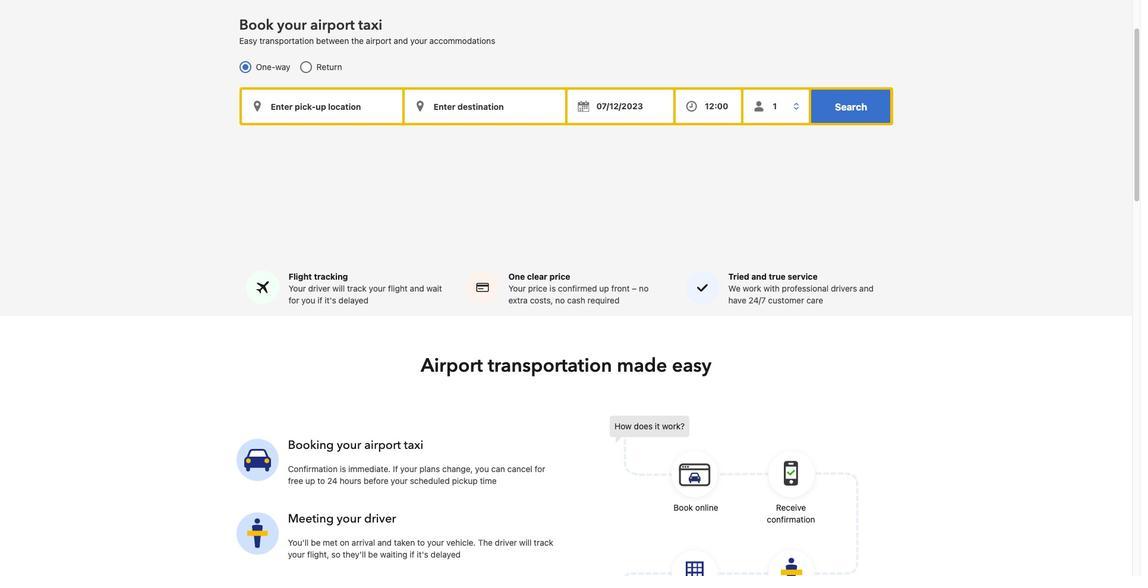 Task type: vqa. For each thing, say whether or not it's contained in the screenshot.
Book inside the Book your airport taxi Easy transportation between the airport and your accommodations
yes



Task type: describe. For each thing, give the bounding box(es) containing it.
pickup
[[452, 477, 478, 487]]

for for flight tracking your driver will track your flight and wait for you if it's delayed
[[289, 296, 299, 306]]

if
[[393, 465, 398, 475]]

made
[[617, 354, 668, 380]]

your up immediate.
[[337, 438, 362, 454]]

hours
[[340, 477, 362, 487]]

confirmed
[[558, 284, 597, 294]]

between
[[316, 36, 349, 46]]

professional
[[782, 284, 829, 294]]

it's inside you'll be met on arrival and taken to your vehicle. the driver will track your flight, so they'll be waiting if it's delayed
[[417, 550, 429, 560]]

you inside confirmation is immediate. if your plans change, you can cancel for free up to 24 hours before your scheduled pickup time
[[475, 465, 489, 475]]

they'll
[[343, 550, 366, 560]]

required
[[588, 296, 620, 306]]

up inside confirmation is immediate. if your plans change, you can cancel for free up to 24 hours before your scheduled pickup time
[[306, 477, 315, 487]]

07/12/2023
[[597, 101, 643, 111]]

we
[[729, 284, 741, 294]]

you'll be met on arrival and taken to your vehicle. the driver will track your flight, so they'll be waiting if it's delayed
[[288, 538, 554, 560]]

track inside you'll be met on arrival and taken to your vehicle. the driver will track your flight, so they'll be waiting if it's delayed
[[534, 538, 554, 549]]

and right drivers
[[860, 284, 874, 294]]

one-way
[[256, 62, 291, 72]]

flight
[[388, 284, 408, 294]]

search
[[835, 102, 868, 113]]

clear
[[527, 272, 548, 282]]

your left "accommodations"
[[410, 36, 427, 46]]

service
[[788, 272, 818, 282]]

12:00 button
[[676, 90, 742, 123]]

work
[[743, 284, 762, 294]]

1 horizontal spatial no
[[639, 284, 649, 294]]

your inside one clear price your price is confirmed up front – no extra costs, no cash required
[[509, 284, 526, 294]]

flight
[[289, 272, 312, 282]]

book online
[[674, 503, 719, 513]]

with
[[764, 284, 780, 294]]

0 horizontal spatial price
[[528, 284, 548, 294]]

flight,
[[307, 550, 329, 560]]

airport for booking
[[364, 438, 401, 454]]

before
[[364, 477, 389, 487]]

for for confirmation is immediate. if your plans change, you can cancel for free up to 24 hours before your scheduled pickup time
[[535, 465, 546, 475]]

free
[[288, 477, 303, 487]]

tracking
[[314, 272, 348, 282]]

your down you'll
[[288, 550, 305, 560]]

easy
[[672, 354, 712, 380]]

Enter pick-up location text field
[[242, 90, 402, 123]]

arrival
[[352, 538, 375, 549]]

booking your airport taxi
[[288, 438, 424, 454]]

immediate.
[[349, 465, 391, 475]]

how does it work?
[[615, 422, 685, 432]]

cash
[[568, 296, 586, 306]]

is inside one clear price your price is confirmed up front – no extra costs, no cash required
[[550, 284, 556, 294]]

taxi for booking
[[404, 438, 424, 454]]

confirmation
[[288, 465, 338, 475]]

the
[[478, 538, 493, 549]]

can
[[492, 465, 505, 475]]

taxi for book
[[358, 16, 383, 35]]

your up way
[[277, 16, 307, 35]]

Enter destination text field
[[405, 90, 565, 123]]

on
[[340, 538, 350, 549]]

search button
[[812, 90, 891, 123]]

booking airport taxi image for meeting your driver
[[236, 513, 279, 555]]

meeting
[[288, 512, 334, 528]]

met
[[323, 538, 338, 549]]

way
[[276, 62, 291, 72]]

book your airport taxi easy transportation between the airport and your accommodations
[[239, 16, 496, 46]]

accommodations
[[430, 36, 496, 46]]

1 horizontal spatial transportation
[[488, 354, 613, 380]]

one
[[509, 272, 525, 282]]

book for your
[[239, 16, 274, 35]]

you'll
[[288, 538, 309, 549]]

24
[[328, 477, 338, 487]]

up inside one clear price your price is confirmed up front – no extra costs, no cash required
[[600, 284, 609, 294]]

is inside confirmation is immediate. if your plans change, you can cancel for free up to 24 hours before your scheduled pickup time
[[340, 465, 346, 475]]

07/12/2023 button
[[568, 90, 674, 123]]

delayed inside "flight tracking your driver will track your flight and wait for you if it's delayed"
[[339, 296, 369, 306]]

customer
[[769, 296, 805, 306]]

your up on
[[337, 512, 361, 528]]

taken
[[394, 538, 415, 549]]

to inside you'll be met on arrival and taken to your vehicle. the driver will track your flight, so they'll be waiting if it's delayed
[[418, 538, 425, 549]]

drivers
[[831, 284, 858, 294]]

airport
[[421, 354, 483, 380]]

costs,
[[530, 296, 553, 306]]

online
[[696, 503, 719, 513]]



Task type: locate. For each thing, give the bounding box(es) containing it.
2 vertical spatial airport
[[364, 438, 401, 454]]

1 horizontal spatial your
[[509, 284, 526, 294]]

2 your from the left
[[509, 284, 526, 294]]

you down flight
[[302, 296, 315, 306]]

1 horizontal spatial to
[[418, 538, 425, 549]]

1 vertical spatial if
[[410, 550, 415, 560]]

one-
[[256, 62, 276, 72]]

1 vertical spatial to
[[418, 538, 425, 549]]

tried
[[729, 272, 750, 282]]

it's right waiting in the bottom of the page
[[417, 550, 429, 560]]

and inside book your airport taxi easy transportation between the airport and your accommodations
[[394, 36, 408, 46]]

change,
[[442, 465, 473, 475]]

driver right the
[[495, 538, 517, 549]]

taxi up the
[[358, 16, 383, 35]]

1 vertical spatial book
[[674, 503, 693, 513]]

delayed down the tracking
[[339, 296, 369, 306]]

and right the
[[394, 36, 408, 46]]

for right cancel
[[535, 465, 546, 475]]

no right –
[[639, 284, 649, 294]]

1 horizontal spatial price
[[550, 272, 571, 282]]

1 vertical spatial taxi
[[404, 438, 424, 454]]

0 vertical spatial book
[[239, 16, 274, 35]]

airport transportation made easy
[[421, 354, 712, 380]]

book
[[239, 16, 274, 35], [674, 503, 693, 513]]

for inside confirmation is immediate. if your plans change, you can cancel for free up to 24 hours before your scheduled pickup time
[[535, 465, 546, 475]]

your left flight
[[369, 284, 386, 294]]

0 vertical spatial to
[[318, 477, 325, 487]]

price up confirmed
[[550, 272, 571, 282]]

airport for book
[[310, 16, 355, 35]]

0 vertical spatial driver
[[308, 284, 330, 294]]

1 vertical spatial transportation
[[488, 354, 613, 380]]

and inside "flight tracking your driver will track your flight and wait for you if it's delayed"
[[410, 284, 424, 294]]

1 your from the left
[[289, 284, 306, 294]]

driver
[[308, 284, 330, 294], [364, 512, 396, 528], [495, 538, 517, 549]]

if down the tracking
[[318, 296, 323, 306]]

receive
[[777, 503, 807, 513]]

one clear price your price is confirmed up front – no extra costs, no cash required
[[509, 272, 649, 306]]

0 vertical spatial airport
[[310, 16, 355, 35]]

scheduled
[[410, 477, 450, 487]]

no left cash
[[556, 296, 565, 306]]

0 vertical spatial taxi
[[358, 16, 383, 35]]

1 vertical spatial you
[[475, 465, 489, 475]]

track
[[347, 284, 367, 294], [534, 538, 554, 549]]

0 vertical spatial be
[[311, 538, 321, 549]]

transportation
[[260, 36, 314, 46], [488, 354, 613, 380]]

0 vertical spatial up
[[600, 284, 609, 294]]

1 horizontal spatial for
[[535, 465, 546, 475]]

0 horizontal spatial delayed
[[339, 296, 369, 306]]

plans
[[420, 465, 440, 475]]

have
[[729, 296, 747, 306]]

0 horizontal spatial for
[[289, 296, 299, 306]]

taxi up plans
[[404, 438, 424, 454]]

transportation inside book your airport taxi easy transportation between the airport and your accommodations
[[260, 36, 314, 46]]

price down clear
[[528, 284, 548, 294]]

to right taken
[[418, 538, 425, 549]]

0 horizontal spatial you
[[302, 296, 315, 306]]

for
[[289, 296, 299, 306], [535, 465, 546, 475]]

if inside you'll be met on arrival and taken to your vehicle. the driver will track your flight, so they'll be waiting if it's delayed
[[410, 550, 415, 560]]

1 vertical spatial no
[[556, 296, 565, 306]]

will right the
[[520, 538, 532, 549]]

0 horizontal spatial if
[[318, 296, 323, 306]]

no
[[639, 284, 649, 294], [556, 296, 565, 306]]

0 horizontal spatial your
[[289, 284, 306, 294]]

be up flight,
[[311, 538, 321, 549]]

0 vertical spatial it's
[[325, 296, 336, 306]]

receive confirmation
[[767, 503, 816, 525]]

book left online
[[674, 503, 693, 513]]

work?
[[662, 422, 685, 432]]

so
[[332, 550, 341, 560]]

0 vertical spatial if
[[318, 296, 323, 306]]

0 vertical spatial transportation
[[260, 36, 314, 46]]

1 vertical spatial is
[[340, 465, 346, 475]]

12:00
[[705, 101, 729, 111]]

0 vertical spatial is
[[550, 284, 556, 294]]

1 horizontal spatial if
[[410, 550, 415, 560]]

confirmation
[[767, 515, 816, 525]]

0 vertical spatial will
[[333, 284, 345, 294]]

–
[[632, 284, 637, 294]]

book up the "easy"
[[239, 16, 274, 35]]

0 horizontal spatial transportation
[[260, 36, 314, 46]]

to
[[318, 477, 325, 487], [418, 538, 425, 549]]

your down if at the bottom of the page
[[391, 477, 408, 487]]

book inside book your airport taxi easy transportation between the airport and your accommodations
[[239, 16, 274, 35]]

your down one
[[509, 284, 526, 294]]

it's inside "flight tracking your driver will track your flight and wait for you if it's delayed"
[[325, 296, 336, 306]]

driver inside you'll be met on arrival and taken to your vehicle. the driver will track your flight, so they'll be waiting if it's delayed
[[495, 538, 517, 549]]

1 horizontal spatial be
[[368, 550, 378, 560]]

1 horizontal spatial you
[[475, 465, 489, 475]]

and left the wait at the left of page
[[410, 284, 424, 294]]

waiting
[[380, 550, 408, 560]]

0 horizontal spatial to
[[318, 477, 325, 487]]

will down the tracking
[[333, 284, 345, 294]]

0 vertical spatial price
[[550, 272, 571, 282]]

1 vertical spatial will
[[520, 538, 532, 549]]

1 horizontal spatial driver
[[364, 512, 396, 528]]

be
[[311, 538, 321, 549], [368, 550, 378, 560]]

1 horizontal spatial up
[[600, 284, 609, 294]]

0 vertical spatial no
[[639, 284, 649, 294]]

cancel
[[508, 465, 533, 475]]

0 vertical spatial you
[[302, 296, 315, 306]]

1 horizontal spatial book
[[674, 503, 693, 513]]

to inside confirmation is immediate. if your plans change, you can cancel for free up to 24 hours before your scheduled pickup time
[[318, 477, 325, 487]]

up
[[600, 284, 609, 294], [306, 477, 315, 487]]

your inside "flight tracking your driver will track your flight and wait for you if it's delayed"
[[369, 284, 386, 294]]

1 vertical spatial price
[[528, 284, 548, 294]]

book for online
[[674, 503, 693, 513]]

1 horizontal spatial will
[[520, 538, 532, 549]]

confirmation is immediate. if your plans change, you can cancel for free up to 24 hours before your scheduled pickup time
[[288, 465, 546, 487]]

is up costs,
[[550, 284, 556, 294]]

the
[[351, 36, 364, 46]]

0 horizontal spatial taxi
[[358, 16, 383, 35]]

1 vertical spatial driver
[[364, 512, 396, 528]]

24/7
[[749, 296, 766, 306]]

your down flight
[[289, 284, 306, 294]]

booking airport taxi image for booking your airport taxi
[[236, 439, 279, 482]]

your left vehicle.
[[427, 538, 444, 549]]

and inside you'll be met on arrival and taken to your vehicle. the driver will track your flight, so they'll be waiting if it's delayed
[[378, 538, 392, 549]]

price
[[550, 272, 571, 282], [528, 284, 548, 294]]

1 vertical spatial airport
[[366, 36, 392, 46]]

1 horizontal spatial track
[[534, 538, 554, 549]]

it's
[[325, 296, 336, 306], [417, 550, 429, 560]]

time
[[480, 477, 497, 487]]

delayed inside you'll be met on arrival and taken to your vehicle. the driver will track your flight, so they'll be waiting if it's delayed
[[431, 550, 461, 560]]

is
[[550, 284, 556, 294], [340, 465, 346, 475]]

airport
[[310, 16, 355, 35], [366, 36, 392, 46], [364, 438, 401, 454]]

airport up the between
[[310, 16, 355, 35]]

does
[[634, 422, 653, 432]]

1 vertical spatial up
[[306, 477, 315, 487]]

how
[[615, 422, 632, 432]]

your right if at the bottom of the page
[[400, 465, 417, 475]]

booking
[[288, 438, 334, 454]]

for down flight
[[289, 296, 299, 306]]

0 vertical spatial delayed
[[339, 296, 369, 306]]

be down arrival at the bottom left of the page
[[368, 550, 378, 560]]

0 horizontal spatial it's
[[325, 296, 336, 306]]

will inside "flight tracking your driver will track your flight and wait for you if it's delayed"
[[333, 284, 345, 294]]

0 horizontal spatial up
[[306, 477, 315, 487]]

0 horizontal spatial be
[[311, 538, 321, 549]]

it
[[655, 422, 660, 432]]

driver down the tracking
[[308, 284, 330, 294]]

you up time on the left bottom of page
[[475, 465, 489, 475]]

for inside "flight tracking your driver will track your flight and wait for you if it's delayed"
[[289, 296, 299, 306]]

tried and true service we work with professional drivers and have 24/7 customer care
[[729, 272, 874, 306]]

it's down the tracking
[[325, 296, 336, 306]]

you inside "flight tracking your driver will track your flight and wait for you if it's delayed"
[[302, 296, 315, 306]]

0 horizontal spatial is
[[340, 465, 346, 475]]

0 horizontal spatial track
[[347, 284, 367, 294]]

and up waiting in the bottom of the page
[[378, 538, 392, 549]]

track down the tracking
[[347, 284, 367, 294]]

and up work
[[752, 272, 767, 282]]

is up hours
[[340, 465, 346, 475]]

1 vertical spatial track
[[534, 538, 554, 549]]

airport up if at the bottom of the page
[[364, 438, 401, 454]]

0 horizontal spatial will
[[333, 284, 345, 294]]

2 horizontal spatial driver
[[495, 538, 517, 549]]

flight tracking your driver will track your flight and wait for you if it's delayed
[[289, 272, 442, 306]]

delayed
[[339, 296, 369, 306], [431, 550, 461, 560]]

will inside you'll be met on arrival and taken to your vehicle. the driver will track your flight, so they'll be waiting if it's delayed
[[520, 538, 532, 549]]

1 horizontal spatial taxi
[[404, 438, 424, 454]]

to left 24
[[318, 477, 325, 487]]

if down taken
[[410, 550, 415, 560]]

up up required
[[600, 284, 609, 294]]

airport right the
[[366, 36, 392, 46]]

wait
[[427, 284, 442, 294]]

easy
[[239, 36, 257, 46]]

1 horizontal spatial is
[[550, 284, 556, 294]]

your inside "flight tracking your driver will track your flight and wait for you if it's delayed"
[[289, 284, 306, 294]]

1 vertical spatial for
[[535, 465, 546, 475]]

taxi
[[358, 16, 383, 35], [404, 438, 424, 454]]

track right the
[[534, 538, 554, 549]]

0 horizontal spatial book
[[239, 16, 274, 35]]

vehicle.
[[447, 538, 476, 549]]

0 horizontal spatial no
[[556, 296, 565, 306]]

meeting your driver
[[288, 512, 396, 528]]

true
[[769, 272, 786, 282]]

1 horizontal spatial it's
[[417, 550, 429, 560]]

0 vertical spatial track
[[347, 284, 367, 294]]

2 vertical spatial driver
[[495, 538, 517, 549]]

delayed down vehicle.
[[431, 550, 461, 560]]

extra
[[509, 296, 528, 306]]

you
[[302, 296, 315, 306], [475, 465, 489, 475]]

return
[[317, 62, 342, 72]]

up down confirmation
[[306, 477, 315, 487]]

track inside "flight tracking your driver will track your flight and wait for you if it's delayed"
[[347, 284, 367, 294]]

driver inside "flight tracking your driver will track your flight and wait for you if it's delayed"
[[308, 284, 330, 294]]

front
[[612, 284, 630, 294]]

1 vertical spatial it's
[[417, 550, 429, 560]]

taxi inside book your airport taxi easy transportation between the airport and your accommodations
[[358, 16, 383, 35]]

1 vertical spatial be
[[368, 550, 378, 560]]

1 horizontal spatial delayed
[[431, 550, 461, 560]]

driver up arrival at the bottom left of the page
[[364, 512, 396, 528]]

0 horizontal spatial driver
[[308, 284, 330, 294]]

if inside "flight tracking your driver will track your flight and wait for you if it's delayed"
[[318, 296, 323, 306]]

and
[[394, 36, 408, 46], [752, 272, 767, 282], [410, 284, 424, 294], [860, 284, 874, 294], [378, 538, 392, 549]]

0 vertical spatial for
[[289, 296, 299, 306]]

booking airport taxi image
[[610, 417, 860, 577], [236, 439, 279, 482], [236, 513, 279, 555]]

1 vertical spatial delayed
[[431, 550, 461, 560]]

care
[[807, 296, 824, 306]]

your
[[289, 284, 306, 294], [509, 284, 526, 294]]



